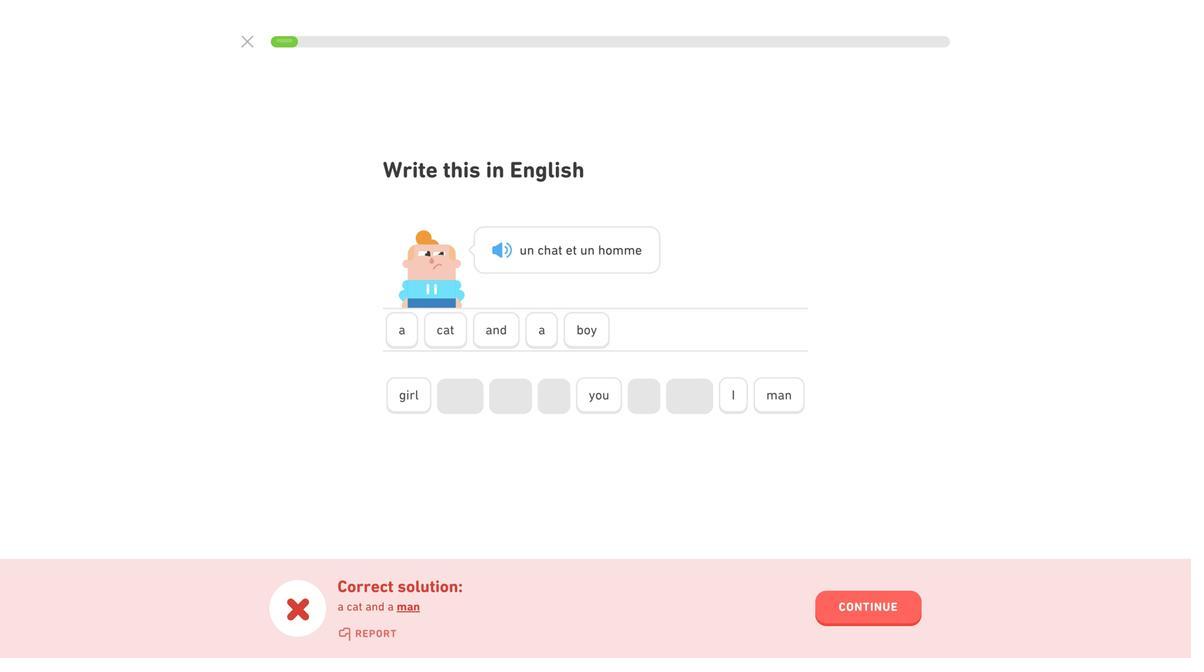 Task type: vqa. For each thing, say whether or not it's contained in the screenshot.
English
yes



Task type: describe. For each thing, give the bounding box(es) containing it.
report
[[355, 628, 397, 640]]

and button
[[473, 312, 520, 349]]

in
[[486, 157, 505, 183]]

girl
[[399, 388, 419, 403]]

and inside correct solution: a cat and a man
[[365, 600, 385, 614]]

o
[[606, 243, 613, 258]]

a left boy
[[538, 322, 545, 338]]

solution:
[[398, 577, 463, 597]]

a up report on the bottom of page
[[388, 600, 394, 614]]

continue button
[[815, 591, 922, 627]]

2 a button from the left
[[526, 312, 558, 349]]

boy
[[577, 322, 597, 338]]

girl button
[[386, 378, 432, 414]]

1 e from the left
[[566, 243, 573, 258]]

u n
[[520, 243, 534, 258]]

this
[[443, 157, 481, 183]]

continue
[[839, 600, 898, 614]]

i button
[[719, 378, 748, 414]]

write
[[383, 157, 438, 183]]

2 m from the left
[[624, 243, 635, 258]]

2 t from the left
[[573, 243, 577, 258]]

c h a t
[[538, 243, 563, 258]]

boy button
[[564, 312, 610, 349]]

u for u n h o m m e
[[580, 243, 588, 258]]

english
[[510, 157, 585, 183]]

man inside correct solution: a cat and a man
[[397, 600, 420, 614]]

1 a button from the left
[[386, 312, 418, 349]]

u n h o m m e
[[580, 243, 642, 258]]

correct
[[338, 577, 394, 597]]

c
[[538, 243, 544, 258]]



Task type: locate. For each thing, give the bounding box(es) containing it.
and inside and button
[[486, 322, 507, 338]]

a button
[[386, 312, 418, 349], [526, 312, 558, 349]]

you button
[[576, 378, 622, 414]]

1 horizontal spatial u
[[580, 243, 588, 258]]

0 horizontal spatial t
[[558, 243, 563, 258]]

0 horizontal spatial man
[[397, 600, 420, 614]]

progress bar
[[271, 36, 950, 48]]

a down correct
[[338, 600, 344, 614]]

cat down correct
[[347, 600, 363, 614]]

1 horizontal spatial a button
[[526, 312, 558, 349]]

cat inside button
[[437, 322, 454, 338]]

correct solution: a cat and a man
[[338, 577, 463, 614]]

man button
[[754, 378, 805, 414]]

n for u n h o m m e
[[588, 243, 595, 258]]

n
[[527, 243, 534, 258], [588, 243, 595, 258]]

u for u n
[[520, 243, 527, 258]]

e right o
[[635, 243, 642, 258]]

cat button
[[424, 312, 467, 349]]

1 horizontal spatial h
[[598, 243, 606, 258]]

1 vertical spatial cat
[[347, 600, 363, 614]]

report button
[[338, 628, 397, 642]]

h right "e t"
[[598, 243, 606, 258]]

1 u from the left
[[520, 243, 527, 258]]

0 horizontal spatial a button
[[386, 312, 418, 349]]

t right c h a t
[[573, 243, 577, 258]]

e right c h a t
[[566, 243, 573, 258]]

write this in english
[[383, 157, 585, 183]]

1 m from the left
[[613, 243, 624, 258]]

2 u from the left
[[580, 243, 588, 258]]

cat left and button
[[437, 322, 454, 338]]

0 horizontal spatial and
[[365, 600, 385, 614]]

m right "e t"
[[613, 243, 624, 258]]

1 horizontal spatial n
[[588, 243, 595, 258]]

1 n from the left
[[527, 243, 534, 258]]

0 horizontal spatial e
[[566, 243, 573, 258]]

h right u n
[[544, 243, 551, 258]]

a left cat button
[[399, 322, 406, 338]]

2 e from the left
[[635, 243, 642, 258]]

cat inside correct solution: a cat and a man
[[347, 600, 363, 614]]

2 n from the left
[[588, 243, 595, 258]]

1 h from the left
[[544, 243, 551, 258]]

1 vertical spatial and
[[365, 600, 385, 614]]

m
[[613, 243, 624, 258], [624, 243, 635, 258]]

0 horizontal spatial u
[[520, 243, 527, 258]]

0 horizontal spatial cat
[[347, 600, 363, 614]]

i
[[732, 388, 735, 403]]

t left "e t"
[[558, 243, 563, 258]]

cat
[[437, 322, 454, 338], [347, 600, 363, 614]]

0 vertical spatial and
[[486, 322, 507, 338]]

a button left boy button
[[526, 312, 558, 349]]

0 vertical spatial cat
[[437, 322, 454, 338]]

and
[[486, 322, 507, 338], [365, 600, 385, 614]]

1 horizontal spatial t
[[573, 243, 577, 258]]

and right cat button
[[486, 322, 507, 338]]

e
[[566, 243, 573, 258], [635, 243, 642, 258]]

u
[[520, 243, 527, 258], [580, 243, 588, 258]]

a button left cat button
[[386, 312, 418, 349]]

man
[[766, 388, 792, 403], [397, 600, 420, 614]]

1 horizontal spatial cat
[[437, 322, 454, 338]]

a
[[551, 243, 558, 258], [399, 322, 406, 338], [538, 322, 545, 338], [338, 600, 344, 614], [388, 600, 394, 614]]

man down solution:
[[397, 600, 420, 614]]

you
[[589, 388, 610, 403]]

1 t from the left
[[558, 243, 563, 258]]

e t
[[566, 243, 577, 258]]

t
[[558, 243, 563, 258], [573, 243, 577, 258]]

1 horizontal spatial e
[[635, 243, 642, 258]]

0 horizontal spatial h
[[544, 243, 551, 258]]

n left o
[[588, 243, 595, 258]]

n left c
[[527, 243, 534, 258]]

0 vertical spatial man
[[766, 388, 792, 403]]

a right c
[[551, 243, 558, 258]]

man inside button
[[766, 388, 792, 403]]

u right "e t"
[[580, 243, 588, 258]]

1 horizontal spatial and
[[486, 322, 507, 338]]

2 h from the left
[[598, 243, 606, 258]]

m right o
[[624, 243, 635, 258]]

0 horizontal spatial n
[[527, 243, 534, 258]]

h
[[544, 243, 551, 258], [598, 243, 606, 258]]

1 horizontal spatial man
[[766, 388, 792, 403]]

u left c
[[520, 243, 527, 258]]

man right i
[[766, 388, 792, 403]]

and down correct
[[365, 600, 385, 614]]

n for u n
[[527, 243, 534, 258]]

1 vertical spatial man
[[397, 600, 420, 614]]



